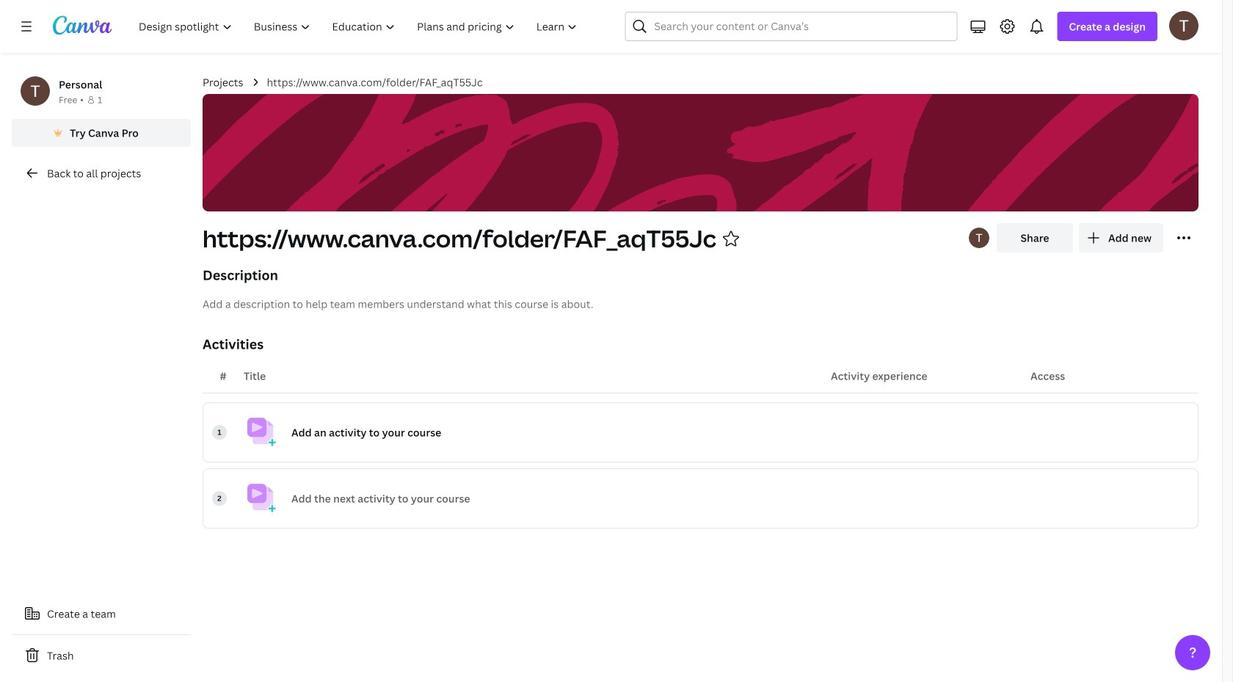 Task type: vqa. For each thing, say whether or not it's contained in the screenshot.
Terry Turtle icon
yes



Task type: describe. For each thing, give the bounding box(es) containing it.
2 row from the top
[[203, 468, 1199, 529]]

1 row from the top
[[203, 402, 1199, 463]]

Search search field
[[655, 12, 928, 40]]



Task type: locate. For each thing, give the bounding box(es) containing it.
0 vertical spatial row
[[203, 402, 1199, 463]]

1 vertical spatial row
[[203, 468, 1199, 529]]

None search field
[[625, 12, 958, 41]]

row
[[203, 402, 1199, 463], [203, 468, 1199, 529]]

terry turtle image
[[1170, 11, 1199, 40]]

top level navigation element
[[129, 12, 590, 41]]



